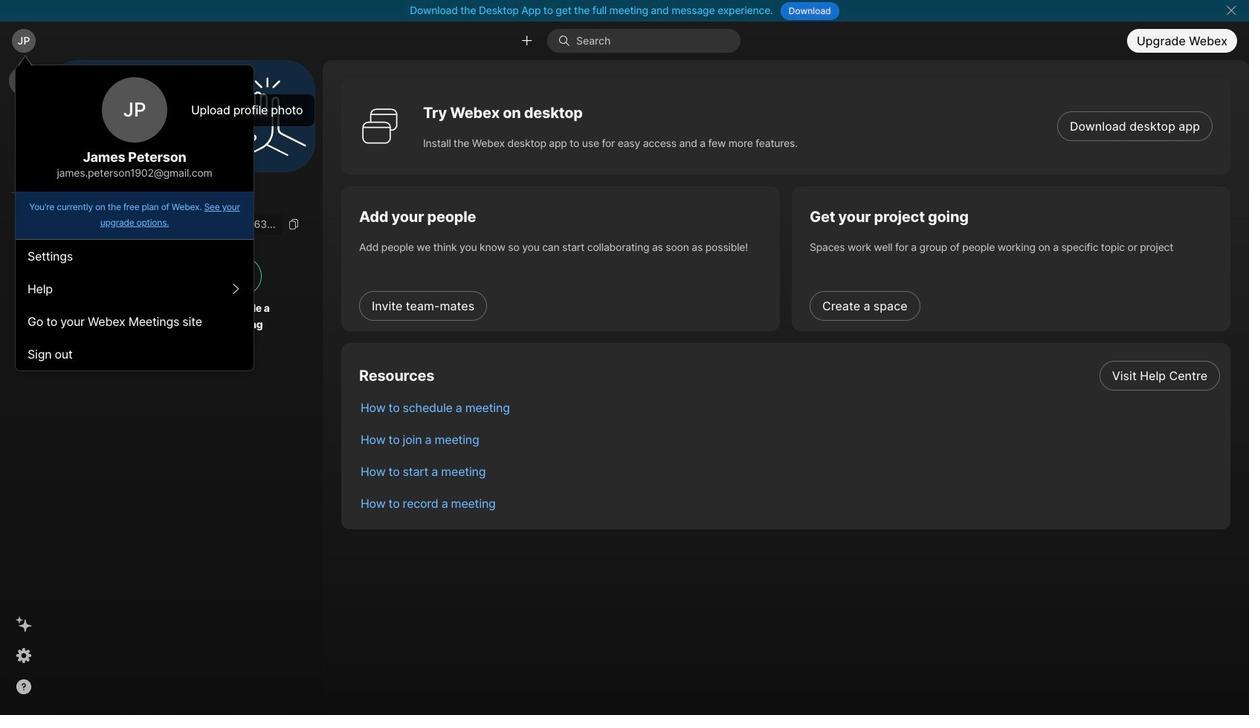 Task type: locate. For each thing, give the bounding box(es) containing it.
1 list item from the top
[[349, 360, 1230, 392]]

None text field
[[59, 214, 283, 235]]

arrow right_16 image
[[230, 283, 242, 295]]

profile settings menu menu bar
[[16, 240, 254, 371]]

navigation
[[0, 60, 48, 716]]

webex tab list
[[9, 66, 39, 226]]

go to your webex meetings site menu item
[[16, 306, 254, 338]]

list item
[[349, 360, 1230, 392], [349, 392, 1230, 424], [349, 424, 1230, 456], [349, 456, 1230, 488], [349, 488, 1230, 520]]

cancel_16 image
[[1225, 4, 1237, 16]]



Task type: describe. For each thing, give the bounding box(es) containing it.
two hands high-fiving image
[[222, 72, 312, 161]]

sign out menu item
[[16, 338, 254, 371]]

3 list item from the top
[[349, 424, 1230, 456]]

4 list item from the top
[[349, 456, 1230, 488]]

help menu item
[[16, 273, 254, 306]]

5 list item from the top
[[349, 488, 1230, 520]]

settings menu item
[[16, 240, 254, 273]]

2 list item from the top
[[349, 392, 1230, 424]]



Task type: vqa. For each thing, say whether or not it's contained in the screenshot.
5th list item from the bottom of the page
yes



